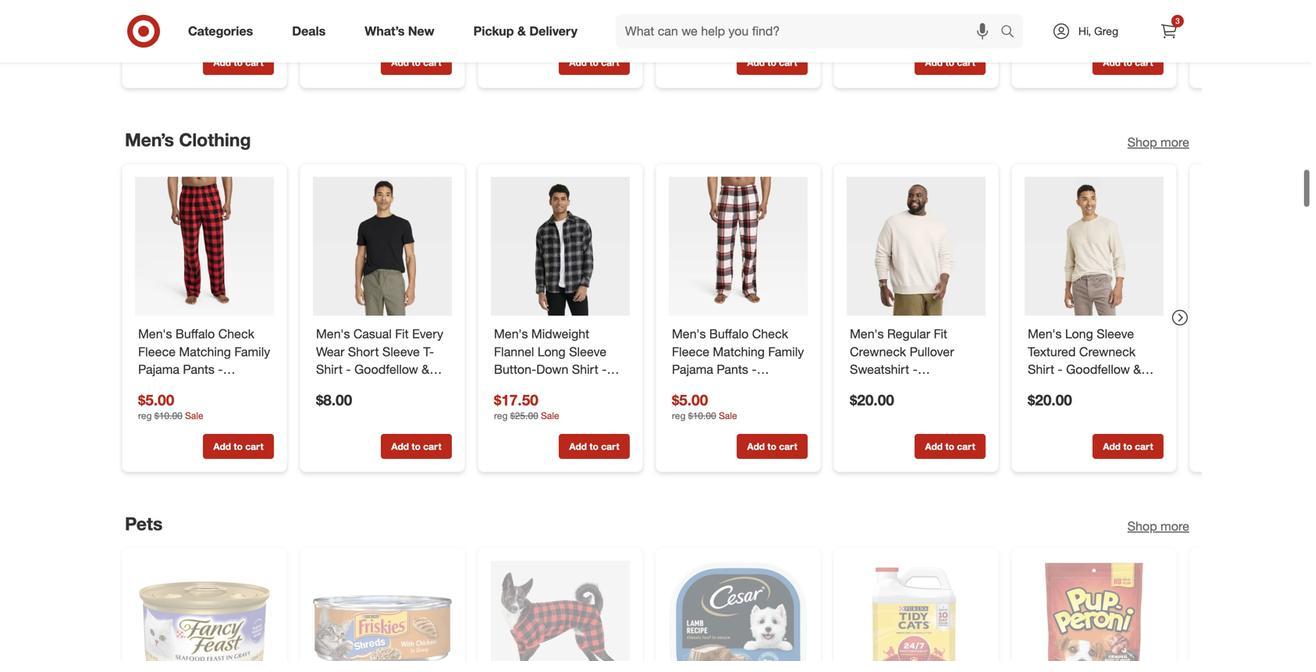 Task type: vqa. For each thing, say whether or not it's contained in the screenshot.
Certified
no



Task type: describe. For each thing, give the bounding box(es) containing it.
sleeve inside men's midweight flannel long sleeve button-down shirt - goodfellow & co™ $17.50 reg $25.00 sale
[[569, 344, 607, 359]]

$10.00 for men's buffalo check fleece matching family pajama pants - wondershop™ black
[[688, 410, 716, 421]]

short
[[348, 344, 379, 359]]

hi,
[[1079, 24, 1091, 38]]

pickup & delivery
[[474, 23, 578, 39]]

co™ inside men's long sleeve textured crewneck shirt - goodfellow & co™ $20.00
[[1028, 380, 1051, 395]]

fleece for men's buffalo check fleece matching family pajama pants - wondershop™ red
[[138, 344, 176, 359]]

& inside the men's casual fit every wear short sleeve t- shirt - goodfellow & co™ $8.00
[[422, 362, 430, 377]]

sleeve inside men's long sleeve textured crewneck shirt - goodfellow & co™ $20.00
[[1097, 326, 1134, 342]]

midweight
[[532, 326, 590, 342]]

$20.00 for men's regular fit crewneck pullover sweatshirt - goodfellow & co™ $20.00
[[850, 391, 894, 409]]

- inside the men's casual fit every wear short sleeve t- shirt - goodfellow & co™ $8.00
[[346, 362, 351, 377]]

reg for men's buffalo check fleece matching family pajama pants - wondershop™ black
[[672, 410, 686, 421]]

reg for men's buffalo check fleece matching family pajama pants - wondershop™ red
[[138, 410, 152, 421]]

down
[[536, 362, 569, 377]]

men's long sleeve textured crewneck shirt - goodfellow & co™ $20.00
[[1028, 326, 1142, 409]]

search button
[[994, 14, 1031, 52]]

men's long sleeve textured crewneck shirt - goodfellow & co™ link
[[1028, 325, 1161, 395]]

matching for black
[[713, 344, 765, 359]]

$17.50
[[494, 391, 539, 409]]

black
[[753, 380, 784, 395]]

categories
[[188, 23, 253, 39]]

co™ inside men's regular fit crewneck pullover sweatshirt - goodfellow & co™ $20.00
[[929, 380, 951, 395]]

sleeve inside the men's casual fit every wear short sleeve t- shirt - goodfellow & co™ $8.00
[[382, 344, 420, 359]]

check for men's buffalo check fleece matching family pajama pants - wondershop™ black
[[752, 326, 788, 342]]

men's casual fit every wear short sleeve t- shirt - goodfellow & co™ link
[[316, 325, 449, 395]]

button-
[[494, 362, 536, 377]]

flannel
[[494, 344, 534, 359]]

& inside men's long sleeve textured crewneck shirt - goodfellow & co™ $20.00
[[1134, 362, 1142, 377]]

regular
[[887, 326, 931, 342]]

fleece for men's buffalo check fleece matching family pajama pants - wondershop™ black
[[672, 344, 710, 359]]

3
[[1176, 16, 1180, 26]]

men's buffalo check fleece matching family pajama pants - wondershop™ black link
[[672, 325, 805, 395]]

search
[[994, 25, 1031, 40]]

men's for men's midweight flannel long sleeve button-down shirt - goodfellow & co™ $17.50 reg $25.00 sale
[[494, 326, 528, 342]]

& inside men's midweight flannel long sleeve button-down shirt - goodfellow & co™ $17.50 reg $25.00 sale
[[561, 380, 569, 395]]

men's for men's casual fit every wear short sleeve t- shirt - goodfellow & co™ $8.00
[[316, 326, 350, 342]]

shop more button for pets
[[1128, 517, 1190, 535]]

- inside men's midweight flannel long sleeve button-down shirt - goodfellow & co™ $17.50 reg $25.00 sale
[[602, 362, 607, 377]]

pets
[[125, 513, 163, 535]]

shop more for men's clothing
[[1128, 134, 1190, 150]]

shirt inside men's midweight flannel long sleeve button-down shirt - goodfellow & co™ $17.50 reg $25.00 sale
[[572, 362, 599, 377]]

greg
[[1094, 24, 1119, 38]]

men's for men's long sleeve textured crewneck shirt - goodfellow & co™ $20.00
[[1028, 326, 1062, 342]]

$8.00
[[316, 391, 352, 409]]

men's regular fit crewneck pullover sweatshirt - goodfellow & co™ $20.00
[[850, 326, 954, 409]]

buffalo for black
[[710, 326, 749, 342]]

fit for $20.00
[[934, 326, 948, 342]]

long inside men's midweight flannel long sleeve button-down shirt - goodfellow & co™ $17.50 reg $25.00 sale
[[538, 344, 566, 359]]

wear
[[316, 344, 345, 359]]

wondershop™ for men's buffalo check fleece matching family pajama pants - wondershop™ red
[[138, 380, 216, 395]]

3 link
[[1152, 14, 1187, 48]]

men's for men's buffalo check fleece matching family pajama pants - wondershop™ black $5.00 reg $10.00 sale
[[672, 326, 706, 342]]

textured
[[1028, 344, 1076, 359]]

pajama for men's buffalo check fleece matching family pajama pants - wondershop™ red
[[138, 362, 180, 377]]

new
[[408, 23, 435, 39]]

pickup
[[474, 23, 514, 39]]

pickup & delivery link
[[460, 14, 597, 48]]

red
[[219, 380, 242, 395]]

wondershop™ for men's buffalo check fleece matching family pajama pants - wondershop™ black
[[672, 380, 750, 395]]

- inside men's buffalo check fleece matching family pajama pants - wondershop™ red $5.00 reg $10.00 sale
[[218, 362, 223, 377]]

casual
[[354, 326, 392, 342]]

$7.00
[[138, 1, 174, 19]]

$5.00 for men's buffalo check fleece matching family pajama pants - wondershop™ red
[[138, 391, 174, 409]]

categories link
[[175, 14, 273, 48]]

shop more button for men's clothing
[[1128, 133, 1190, 151]]

men's for men's regular fit crewneck pullover sweatshirt - goodfellow & co™ $20.00
[[850, 326, 884, 342]]

shop more for pets
[[1128, 518, 1190, 534]]

- inside men's long sleeve textured crewneck shirt - goodfellow & co™ $20.00
[[1058, 362, 1063, 377]]

co™ inside the men's casual fit every wear short sleeve t- shirt - goodfellow & co™ $8.00
[[316, 380, 339, 395]]



Task type: locate. For each thing, give the bounding box(es) containing it.
sale down men's buffalo check fleece matching family pajama pants - wondershop™ black link
[[719, 410, 737, 421]]

0 vertical spatial more
[[1161, 134, 1190, 150]]

crewneck inside men's long sleeve textured crewneck shirt - goodfellow & co™ $20.00
[[1080, 344, 1136, 359]]

add to cart
[[213, 56, 264, 68], [391, 56, 442, 68], [569, 56, 620, 68], [747, 56, 798, 68], [925, 56, 976, 68], [1103, 56, 1154, 68], [213, 441, 264, 452], [391, 441, 442, 452], [569, 441, 620, 452], [747, 441, 798, 452], [925, 441, 976, 452], [1103, 441, 1154, 452]]

wondershop™ left red at the left bottom of the page
[[138, 380, 216, 395]]

1 horizontal spatial wondershop™
[[672, 380, 750, 395]]

1 pajama from the left
[[138, 362, 180, 377]]

3 co™ from the left
[[929, 380, 951, 395]]

1 horizontal spatial shirt
[[572, 362, 599, 377]]

1 horizontal spatial check
[[752, 326, 788, 342]]

reg inside men's midweight flannel long sleeve button-down shirt - goodfellow & co™ $17.50 reg $25.00 sale
[[494, 410, 508, 421]]

2 pants from the left
[[717, 362, 749, 377]]

1 pants from the left
[[183, 362, 215, 377]]

fit inside the men's casual fit every wear short sleeve t- shirt - goodfellow & co™ $8.00
[[395, 326, 409, 342]]

1 horizontal spatial $5.00
[[672, 391, 708, 409]]

family inside men's buffalo check fleece matching family pajama pants - wondershop™ red $5.00 reg $10.00 sale
[[235, 344, 270, 359]]

co™ inside men's midweight flannel long sleeve button-down shirt - goodfellow & co™ $17.50 reg $25.00 sale
[[573, 380, 595, 395]]

deals
[[292, 23, 326, 39]]

1 vertical spatial more
[[1161, 518, 1190, 534]]

$20.00 down sweatshirt
[[850, 391, 894, 409]]

matching up red at the left bottom of the page
[[179, 344, 231, 359]]

pullover
[[910, 344, 954, 359]]

men's long sleeve textured crewneck shirt - goodfellow & co™ image
[[1025, 177, 1164, 316], [1025, 177, 1164, 316]]

goodfellow down textured
[[1066, 362, 1130, 377]]

1 horizontal spatial fit
[[934, 326, 948, 342]]

1 horizontal spatial reg
[[494, 410, 508, 421]]

fleece
[[138, 344, 176, 359], [672, 344, 710, 359]]

1 horizontal spatial matching
[[713, 344, 765, 359]]

& inside pickup & delivery link
[[518, 23, 526, 39]]

0 horizontal spatial long
[[538, 344, 566, 359]]

1 $20.00 from the left
[[850, 391, 894, 409]]

6 - from the left
[[1058, 362, 1063, 377]]

2 men's from the left
[[316, 326, 350, 342]]

1 fit from the left
[[395, 326, 409, 342]]

men's inside men's regular fit crewneck pullover sweatshirt - goodfellow & co™ $20.00
[[850, 326, 884, 342]]

sweatshirt
[[850, 362, 910, 377]]

pup-peroni treats peroni beef flavor chewy dog treats image
[[1025, 561, 1164, 661], [1025, 561, 1164, 661]]

0 horizontal spatial $10.00
[[154, 410, 183, 421]]

shirt inside men's long sleeve textured crewneck shirt - goodfellow & co™ $20.00
[[1028, 362, 1055, 377]]

$20.00 inside men's regular fit crewneck pullover sweatshirt - goodfellow & co™ $20.00
[[850, 391, 894, 409]]

crewneck up sweatshirt
[[850, 344, 906, 359]]

2 sale from the left
[[541, 410, 559, 421]]

4 men's from the left
[[672, 326, 706, 342]]

buffalo
[[176, 326, 215, 342], [710, 326, 749, 342]]

check inside men's buffalo check fleece matching family pajama pants - wondershop™ black $5.00 reg $10.00 sale
[[752, 326, 788, 342]]

1 men's from the left
[[138, 326, 172, 342]]

2 horizontal spatial shirt
[[1028, 362, 1055, 377]]

4 - from the left
[[752, 362, 757, 377]]

t-
[[423, 344, 434, 359]]

what's new
[[365, 23, 435, 39]]

0 horizontal spatial pajama
[[138, 362, 180, 377]]

3 men's from the left
[[494, 326, 528, 342]]

$20.00
[[850, 391, 894, 409], [1028, 391, 1072, 409]]

clothing
[[179, 129, 251, 150]]

goodfellow down sweatshirt
[[850, 380, 914, 395]]

men's inside men's buffalo check fleece matching family pajama pants - wondershop™ black $5.00 reg $10.00 sale
[[672, 326, 706, 342]]

what's new link
[[351, 14, 454, 48]]

2 horizontal spatial reg
[[672, 410, 686, 421]]

shop more
[[1128, 134, 1190, 150], [1128, 518, 1190, 534]]

6 men's from the left
[[1028, 326, 1062, 342]]

1 horizontal spatial buffalo
[[710, 326, 749, 342]]

1 shop more button from the top
[[1128, 133, 1190, 151]]

matching for red
[[179, 344, 231, 359]]

deals link
[[279, 14, 345, 48]]

1 wondershop™ from the left
[[138, 380, 216, 395]]

$10.00 inside men's buffalo check fleece matching family pajama pants - wondershop™ black $5.00 reg $10.00 sale
[[688, 410, 716, 421]]

goodfellow inside men's long sleeve textured crewneck shirt - goodfellow & co™ $20.00
[[1066, 362, 1130, 377]]

men's buffalo check fleece matching family pajama pants - wondershop™ black $5.00 reg $10.00 sale
[[672, 326, 804, 421]]

long up down
[[538, 344, 566, 359]]

family for black
[[768, 344, 804, 359]]

fit inside men's regular fit crewneck pullover sweatshirt - goodfellow & co™ $20.00
[[934, 326, 948, 342]]

2 family from the left
[[768, 344, 804, 359]]

4 co™ from the left
[[1028, 380, 1051, 395]]

purina fancy feast gravy wet cat food can - 3oz image
[[135, 561, 274, 661], [135, 561, 274, 661]]

sale for men's buffalo check fleece matching family pajama pants - wondershop™ red
[[185, 410, 203, 421]]

- up red at the left bottom of the page
[[218, 362, 223, 377]]

1 matching from the left
[[179, 344, 231, 359]]

1 vertical spatial shop
[[1128, 518, 1157, 534]]

2 more from the top
[[1161, 518, 1190, 534]]

0 vertical spatial shop
[[1128, 134, 1157, 150]]

$10.00 inside men's buffalo check fleece matching family pajama pants - wondershop™ red $5.00 reg $10.00 sale
[[154, 410, 183, 421]]

1 horizontal spatial crewneck
[[1080, 344, 1136, 359]]

sale right $25.00 at the left bottom of page
[[541, 410, 559, 421]]

1 more from the top
[[1161, 134, 1190, 150]]

2 co™ from the left
[[573, 380, 595, 395]]

pants for black
[[717, 362, 749, 377]]

3 shirt from the left
[[1028, 362, 1055, 377]]

sale down 'men's buffalo check fleece matching family pajama pants - wondershop™ red' link
[[185, 410, 203, 421]]

sale inside men's buffalo check fleece matching family pajama pants - wondershop™ red $5.00 reg $10.00 sale
[[185, 410, 203, 421]]

family
[[235, 344, 270, 359], [768, 344, 804, 359]]

pants
[[183, 362, 215, 377], [717, 362, 749, 377]]

2 shop more button from the top
[[1128, 517, 1190, 535]]

co™
[[316, 380, 339, 395], [573, 380, 595, 395], [929, 380, 951, 395], [1028, 380, 1051, 395]]

shop more button
[[1128, 133, 1190, 151], [1128, 517, 1190, 535]]

- inside men's regular fit crewneck pullover sweatshirt - goodfellow & co™ $20.00
[[913, 362, 918, 377]]

shirt inside the men's casual fit every wear short sleeve t- shirt - goodfellow & co™ $8.00
[[316, 362, 343, 377]]

3 reg from the left
[[672, 410, 686, 421]]

crewneck
[[850, 344, 906, 359], [1080, 344, 1136, 359]]

& inside men's regular fit crewneck pullover sweatshirt - goodfellow & co™ $20.00
[[917, 380, 925, 395]]

check for men's buffalo check fleece matching family pajama pants - wondershop™ red
[[218, 326, 254, 342]]

more for men's clothing
[[1161, 134, 1190, 150]]

1 reg from the left
[[138, 410, 152, 421]]

purina friskies gravy wet cat food - 5.5oz image
[[313, 561, 452, 661], [313, 561, 452, 661]]

add to cart button
[[203, 50, 274, 75], [381, 50, 452, 75], [559, 50, 630, 75], [737, 50, 808, 75], [915, 50, 986, 75], [1093, 50, 1164, 75], [203, 434, 274, 459], [381, 434, 452, 459], [559, 434, 630, 459], [737, 434, 808, 459], [915, 434, 986, 459], [1093, 434, 1164, 459]]

1 vertical spatial shop more button
[[1128, 517, 1190, 535]]

- down textured
[[1058, 362, 1063, 377]]

2 shop more from the top
[[1128, 518, 1190, 534]]

5 men's from the left
[[850, 326, 884, 342]]

men's
[[138, 326, 172, 342], [316, 326, 350, 342], [494, 326, 528, 342], [672, 326, 706, 342], [850, 326, 884, 342], [1028, 326, 1062, 342]]

&
[[518, 23, 526, 39], [422, 362, 430, 377], [1134, 362, 1142, 377], [561, 380, 569, 395], [917, 380, 925, 395]]

1 co™ from the left
[[316, 380, 339, 395]]

every
[[412, 326, 444, 342]]

0 vertical spatial shop more
[[1128, 134, 1190, 150]]

what's
[[365, 23, 405, 39]]

fit for goodfellow
[[395, 326, 409, 342]]

0 horizontal spatial wondershop™
[[138, 380, 216, 395]]

goodfellow
[[354, 362, 418, 377], [1066, 362, 1130, 377], [494, 380, 558, 395], [850, 380, 914, 395]]

0 horizontal spatial matching
[[179, 344, 231, 359]]

check up black
[[752, 326, 788, 342]]

-
[[218, 362, 223, 377], [346, 362, 351, 377], [602, 362, 607, 377], [752, 362, 757, 377], [913, 362, 918, 377], [1058, 362, 1063, 377]]

0 horizontal spatial $5.00
[[138, 391, 174, 409]]

crewneck right textured
[[1080, 344, 1136, 359]]

2 - from the left
[[346, 362, 351, 377]]

family up red at the left bottom of the page
[[235, 344, 270, 359]]

- down short
[[346, 362, 351, 377]]

1 vertical spatial shop more
[[1128, 518, 1190, 534]]

$20.00 for men's long sleeve textured crewneck shirt - goodfellow & co™ $20.00
[[1028, 391, 1072, 409]]

1 horizontal spatial long
[[1065, 326, 1093, 342]]

check inside men's buffalo check fleece matching family pajama pants - wondershop™ red $5.00 reg $10.00 sale
[[218, 326, 254, 342]]

matching
[[179, 344, 231, 359], [713, 344, 765, 359]]

men's regular fit crewneck pullover sweatshirt - goodfellow & co™ image
[[847, 177, 986, 316], [847, 177, 986, 316]]

co™ down textured
[[1028, 380, 1051, 395]]

1 fleece from the left
[[138, 344, 176, 359]]

men's clothing
[[125, 129, 251, 150]]

men's inside the men's casual fit every wear short sleeve t- shirt - goodfellow & co™ $8.00
[[316, 326, 350, 342]]

1 horizontal spatial $20.00
[[1028, 391, 1072, 409]]

1 $10.00 from the left
[[154, 410, 183, 421]]

1 shirt from the left
[[316, 362, 343, 377]]

wondershop™
[[138, 380, 216, 395], [672, 380, 750, 395]]

1 horizontal spatial family
[[768, 344, 804, 359]]

men's inside men's buffalo check fleece matching family pajama pants - wondershop™ red $5.00 reg $10.00 sale
[[138, 326, 172, 342]]

fleece inside men's buffalo check fleece matching family pajama pants - wondershop™ black $5.00 reg $10.00 sale
[[672, 344, 710, 359]]

long up textured
[[1065, 326, 1093, 342]]

$10.00 down 'men's buffalo check fleece matching family pajama pants - wondershop™ red' link
[[154, 410, 183, 421]]

shop for men's clothing
[[1128, 134, 1157, 150]]

2 $10.00 from the left
[[688, 410, 716, 421]]

0 horizontal spatial family
[[235, 344, 270, 359]]

1 shop from the top
[[1128, 134, 1157, 150]]

shirt down textured
[[1028, 362, 1055, 377]]

$5.00
[[138, 391, 174, 409], [672, 391, 708, 409]]

shirt right down
[[572, 362, 599, 377]]

reg
[[138, 410, 152, 421], [494, 410, 508, 421], [672, 410, 686, 421]]

fit up pullover
[[934, 326, 948, 342]]

2 fit from the left
[[934, 326, 948, 342]]

delivery
[[530, 23, 578, 39]]

$15.00
[[672, 1, 716, 19]]

2 matching from the left
[[713, 344, 765, 359]]

fit
[[395, 326, 409, 342], [934, 326, 948, 342]]

0 horizontal spatial fit
[[395, 326, 409, 342]]

pajama for men's buffalo check fleece matching family pajama pants - wondershop™ black
[[672, 362, 713, 377]]

$5.00 for men's buffalo check fleece matching family pajama pants - wondershop™ black
[[672, 391, 708, 409]]

0 horizontal spatial buffalo
[[176, 326, 215, 342]]

3 - from the left
[[602, 362, 607, 377]]

0 horizontal spatial shirt
[[316, 362, 343, 377]]

sale inside men's midweight flannel long sleeve button-down shirt - goodfellow & co™ $17.50 reg $25.00 sale
[[541, 410, 559, 421]]

goodfellow inside men's regular fit crewneck pullover sweatshirt - goodfellow & co™ $20.00
[[850, 380, 914, 395]]

What can we help you find? suggestions appear below search field
[[616, 14, 1005, 48]]

$20.00 down textured
[[1028, 391, 1072, 409]]

0 horizontal spatial sale
[[185, 410, 203, 421]]

1 buffalo from the left
[[176, 326, 215, 342]]

shirt down wear
[[316, 362, 343, 377]]

goodfellow inside the men's casual fit every wear short sleeve t- shirt - goodfellow & co™ $8.00
[[354, 362, 418, 377]]

family for red
[[235, 344, 270, 359]]

matching inside men's buffalo check fleece matching family pajama pants - wondershop™ red $5.00 reg $10.00 sale
[[179, 344, 231, 359]]

pajama
[[138, 362, 180, 377], [672, 362, 713, 377]]

wondershop™ inside men's buffalo check fleece matching family pajama pants - wondershop™ red $5.00 reg $10.00 sale
[[138, 380, 216, 395]]

men's midweight flannel long sleeve button-down shirt - goodfellow & co™ link
[[494, 325, 627, 395]]

co™ down midweight
[[573, 380, 595, 395]]

fleece inside men's buffalo check fleece matching family pajama pants - wondershop™ red $5.00 reg $10.00 sale
[[138, 344, 176, 359]]

$20.00 inside men's long sleeve textured crewneck shirt - goodfellow & co™ $20.00
[[1028, 391, 1072, 409]]

0 horizontal spatial $20.00
[[850, 391, 894, 409]]

- up black
[[752, 362, 757, 377]]

- right down
[[602, 362, 607, 377]]

0 horizontal spatial sleeve
[[382, 344, 420, 359]]

$6.00
[[850, 1, 886, 19]]

1 horizontal spatial pajama
[[672, 362, 713, 377]]

1 check from the left
[[218, 326, 254, 342]]

$10.00 down men's buffalo check fleece matching family pajama pants - wondershop™ black link
[[688, 410, 716, 421]]

0 horizontal spatial pants
[[183, 362, 215, 377]]

- inside men's buffalo check fleece matching family pajama pants - wondershop™ black $5.00 reg $10.00 sale
[[752, 362, 757, 377]]

2 pajama from the left
[[672, 362, 713, 377]]

0 horizontal spatial reg
[[138, 410, 152, 421]]

2 check from the left
[[752, 326, 788, 342]]

3 sale from the left
[[719, 410, 737, 421]]

1 sale from the left
[[185, 410, 203, 421]]

1 horizontal spatial pants
[[717, 362, 749, 377]]

goodfellow down short
[[354, 362, 418, 377]]

goodfellow down button-
[[494, 380, 558, 395]]

$10.00 for men's buffalo check fleece matching family pajama pants - wondershop™ red
[[154, 410, 183, 421]]

cesar classic loaf in sauce adult wet dog food - 3.5oz image
[[669, 561, 808, 661], [669, 561, 808, 661]]

sale
[[185, 410, 203, 421], [541, 410, 559, 421], [719, 410, 737, 421]]

matching up black
[[713, 344, 765, 359]]

2 reg from the left
[[494, 410, 508, 421]]

1 shop more from the top
[[1128, 134, 1190, 150]]

pants inside men's buffalo check fleece matching family pajama pants - wondershop™ red $5.00 reg $10.00 sale
[[183, 362, 215, 377]]

add
[[213, 56, 231, 68], [391, 56, 409, 68], [569, 56, 587, 68], [747, 56, 765, 68], [925, 56, 943, 68], [1103, 56, 1121, 68], [213, 441, 231, 452], [391, 441, 409, 452], [569, 441, 587, 452], [747, 441, 765, 452], [925, 441, 943, 452], [1103, 441, 1121, 452]]

men's for men's buffalo check fleece matching family pajama pants - wondershop™ red $5.00 reg $10.00 sale
[[138, 326, 172, 342]]

purina tidy cats 24/7 performance clumping cat litter for multiple cats image
[[847, 561, 986, 661], [847, 561, 986, 661]]

men's casual fit every wear short sleeve t-shirt - goodfellow & co™ image
[[313, 177, 452, 316], [313, 177, 452, 316]]

men's buffalo check fleece matching family pajama pants - wondershop™ red image
[[135, 177, 274, 316], [135, 177, 274, 316]]

more for pets
[[1161, 518, 1190, 534]]

0 horizontal spatial fleece
[[138, 344, 176, 359]]

pajama inside men's buffalo check fleece matching family pajama pants - wondershop™ black $5.00 reg $10.00 sale
[[672, 362, 713, 377]]

shop
[[1128, 134, 1157, 150], [1128, 518, 1157, 534]]

hi, greg
[[1079, 24, 1119, 38]]

cart
[[245, 56, 264, 68], [423, 56, 442, 68], [601, 56, 620, 68], [779, 56, 798, 68], [957, 56, 976, 68], [1135, 56, 1154, 68], [245, 441, 264, 452], [423, 441, 442, 452], [601, 441, 620, 452], [779, 441, 798, 452], [957, 441, 976, 452], [1135, 441, 1154, 452]]

long inside men's long sleeve textured crewneck shirt - goodfellow & co™ $20.00
[[1065, 326, 1093, 342]]

0 vertical spatial long
[[1065, 326, 1093, 342]]

1 horizontal spatial sale
[[541, 410, 559, 421]]

$5.00 inside men's buffalo check fleece matching family pajama pants - wondershop™ red $5.00 reg $10.00 sale
[[138, 391, 174, 409]]

2 shop from the top
[[1128, 518, 1157, 534]]

men's regular fit crewneck pullover sweatshirt - goodfellow & co™ link
[[850, 325, 983, 395]]

2 horizontal spatial sleeve
[[1097, 326, 1134, 342]]

men's
[[125, 129, 174, 150]]

0 horizontal spatial check
[[218, 326, 254, 342]]

buffalo check matching family dog pajamas - wondershop™ - black/red image
[[491, 561, 630, 661], [491, 561, 630, 661]]

1 horizontal spatial fleece
[[672, 344, 710, 359]]

buffalo inside men's buffalo check fleece matching family pajama pants - wondershop™ red $5.00 reg $10.00 sale
[[176, 326, 215, 342]]

co™ down wear
[[316, 380, 339, 395]]

2 $20.00 from the left
[[1028, 391, 1072, 409]]

1 horizontal spatial sleeve
[[569, 344, 607, 359]]

men's buffalo check fleece matching family pajama pants - wondershop™ black image
[[669, 177, 808, 316], [669, 177, 808, 316]]

fit left every
[[395, 326, 409, 342]]

co™ down pullover
[[929, 380, 951, 395]]

0 vertical spatial shop more button
[[1128, 133, 1190, 151]]

1 crewneck from the left
[[850, 344, 906, 359]]

5 - from the left
[[913, 362, 918, 377]]

1 $5.00 from the left
[[138, 391, 174, 409]]

goodfellow inside men's midweight flannel long sleeve button-down shirt - goodfellow & co™ $17.50 reg $25.00 sale
[[494, 380, 558, 395]]

shop for pets
[[1128, 518, 1157, 534]]

2 wondershop™ from the left
[[672, 380, 750, 395]]

men's inside men's midweight flannel long sleeve button-down shirt - goodfellow & co™ $17.50 reg $25.00 sale
[[494, 326, 528, 342]]

men's midweight flannel long sleeve button-down shirt - goodfellow & co™ $17.50 reg $25.00 sale
[[494, 326, 607, 421]]

1 vertical spatial long
[[538, 344, 566, 359]]

2 shirt from the left
[[572, 362, 599, 377]]

to
[[234, 56, 243, 68], [412, 56, 421, 68], [590, 56, 599, 68], [768, 56, 777, 68], [946, 56, 955, 68], [1124, 56, 1133, 68], [234, 441, 243, 452], [412, 441, 421, 452], [590, 441, 599, 452], [768, 441, 777, 452], [946, 441, 955, 452], [1124, 441, 1133, 452]]

pajama inside men's buffalo check fleece matching family pajama pants - wondershop™ red $5.00 reg $10.00 sale
[[138, 362, 180, 377]]

crewneck inside men's regular fit crewneck pullover sweatshirt - goodfellow & co™ $20.00
[[850, 344, 906, 359]]

$10.00
[[154, 410, 183, 421], [688, 410, 716, 421]]

pants for red
[[183, 362, 215, 377]]

2 buffalo from the left
[[710, 326, 749, 342]]

men's buffalo check fleece matching family pajama pants - wondershop™ red link
[[138, 325, 271, 395]]

reg inside men's buffalo check fleece matching family pajama pants - wondershop™ red $5.00 reg $10.00 sale
[[138, 410, 152, 421]]

1 horizontal spatial $10.00
[[688, 410, 716, 421]]

reg inside men's buffalo check fleece matching family pajama pants - wondershop™ black $5.00 reg $10.00 sale
[[672, 410, 686, 421]]

$5.00 inside men's buffalo check fleece matching family pajama pants - wondershop™ black $5.00 reg $10.00 sale
[[672, 391, 708, 409]]

1 - from the left
[[218, 362, 223, 377]]

men's midweight flannel long sleeve button-down shirt - goodfellow & co™ image
[[491, 177, 630, 316], [491, 177, 630, 316]]

family inside men's buffalo check fleece matching family pajama pants - wondershop™ black $5.00 reg $10.00 sale
[[768, 344, 804, 359]]

0 horizontal spatial crewneck
[[850, 344, 906, 359]]

check up red at the left bottom of the page
[[218, 326, 254, 342]]

2 fleece from the left
[[672, 344, 710, 359]]

more
[[1161, 134, 1190, 150], [1161, 518, 1190, 534]]

long
[[1065, 326, 1093, 342], [538, 344, 566, 359]]

2 $5.00 from the left
[[672, 391, 708, 409]]

matching inside men's buffalo check fleece matching family pajama pants - wondershop™ black $5.00 reg $10.00 sale
[[713, 344, 765, 359]]

2 crewneck from the left
[[1080, 344, 1136, 359]]

2 horizontal spatial sale
[[719, 410, 737, 421]]

pants inside men's buffalo check fleece matching family pajama pants - wondershop™ black $5.00 reg $10.00 sale
[[717, 362, 749, 377]]

- down pullover
[[913, 362, 918, 377]]

men's buffalo check fleece matching family pajama pants - wondershop™ red $5.00 reg $10.00 sale
[[138, 326, 270, 421]]

family up black
[[768, 344, 804, 359]]

men's inside men's long sleeve textured crewneck shirt - goodfellow & co™ $20.00
[[1028, 326, 1062, 342]]

buffalo inside men's buffalo check fleece matching family pajama pants - wondershop™ black $5.00 reg $10.00 sale
[[710, 326, 749, 342]]

sale for men's buffalo check fleece matching family pajama pants - wondershop™ black
[[719, 410, 737, 421]]

1 family from the left
[[235, 344, 270, 359]]

buffalo for red
[[176, 326, 215, 342]]

$25.00
[[510, 410, 538, 421]]

wondershop™ left black
[[672, 380, 750, 395]]

check
[[218, 326, 254, 342], [752, 326, 788, 342]]

wondershop™ inside men's buffalo check fleece matching family pajama pants - wondershop™ black $5.00 reg $10.00 sale
[[672, 380, 750, 395]]

sleeve
[[1097, 326, 1134, 342], [382, 344, 420, 359], [569, 344, 607, 359]]

sale inside men's buffalo check fleece matching family pajama pants - wondershop™ black $5.00 reg $10.00 sale
[[719, 410, 737, 421]]

men's casual fit every wear short sleeve t- shirt - goodfellow & co™ $8.00
[[316, 326, 444, 409]]

shirt
[[316, 362, 343, 377], [572, 362, 599, 377], [1028, 362, 1055, 377]]



